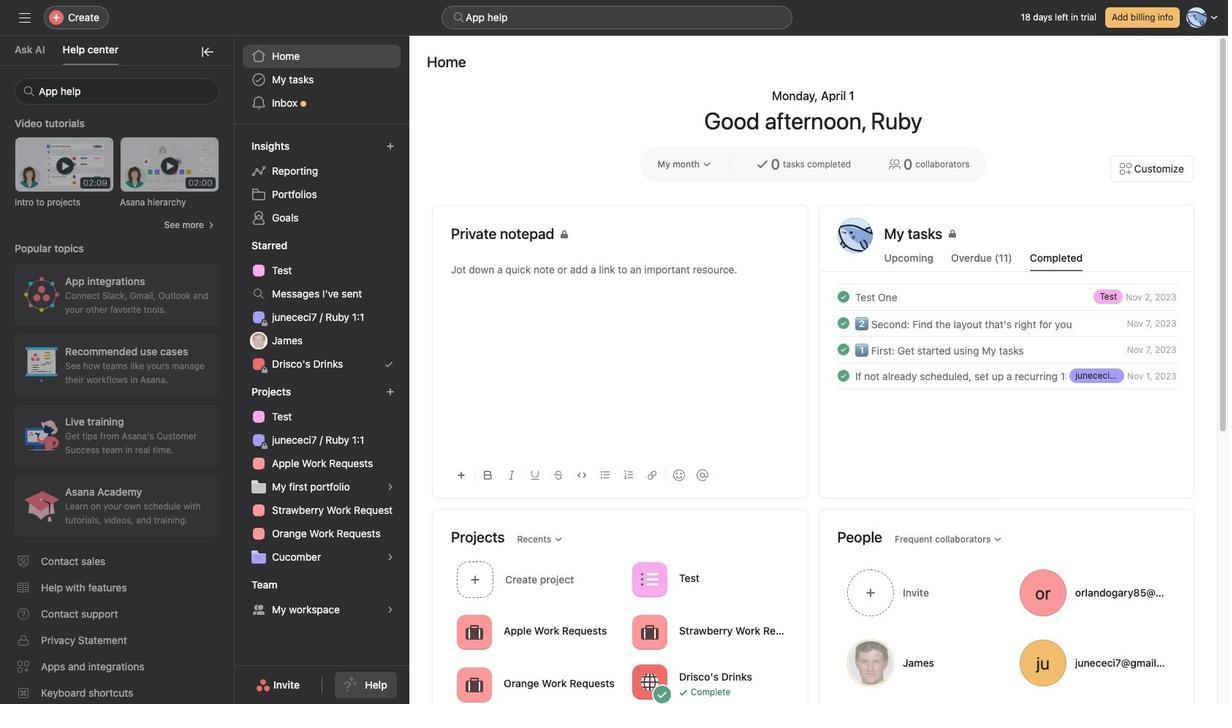 Task type: vqa. For each thing, say whether or not it's contained in the screenshot.
topmost briefcase image
yes



Task type: locate. For each thing, give the bounding box(es) containing it.
list item
[[820, 284, 1194, 310], [820, 310, 1194, 336], [820, 336, 1194, 363], [820, 363, 1194, 389]]

see details, cucomber image
[[386, 553, 395, 562]]

2 collapse section image from the top
[[236, 240, 247, 252]]

list box
[[442, 6, 793, 29]]

0 horizontal spatial briefcase image
[[466, 624, 483, 641]]

None field
[[15, 78, 219, 105]]

3 list item from the top
[[820, 336, 1194, 363]]

2 vertical spatial collapse section image
[[236, 579, 247, 591]]

link image
[[648, 471, 657, 480]]

Completed checkbox
[[835, 288, 853, 306], [835, 315, 853, 332], [835, 341, 853, 358], [835, 367, 853, 385]]

strikethrough image
[[554, 471, 563, 480]]

briefcase image up briefcase icon
[[466, 624, 483, 641]]

1 collapse section image from the top
[[236, 140, 247, 152]]

3 completed image from the top
[[835, 341, 853, 358]]

2 completed image from the top
[[835, 315, 853, 332]]

collapse section image for insights element
[[236, 140, 247, 152]]

italics image
[[508, 471, 516, 480]]

view profile image
[[838, 218, 873, 253]]

at mention image
[[697, 470, 709, 481]]

projects element
[[234, 379, 410, 572]]

briefcase image up globe image
[[641, 624, 659, 641]]

close help & getting started image
[[202, 46, 214, 58]]

briefcase image
[[466, 624, 483, 641], [641, 624, 659, 641]]

insights element
[[234, 133, 410, 233]]

1 vertical spatial collapse section image
[[236, 240, 247, 252]]

collapse section image inside insights element
[[236, 140, 247, 152]]

4 completed checkbox from the top
[[835, 367, 853, 385]]

2 briefcase image from the left
[[641, 624, 659, 641]]

completed image
[[835, 288, 853, 306], [835, 315, 853, 332], [835, 341, 853, 358], [835, 367, 853, 385]]

Search help articles text field
[[15, 78, 219, 105]]

underline image
[[531, 471, 540, 480]]

0 vertical spatial collapse section image
[[236, 140, 247, 152]]

completed image for 2nd completed option from the bottom of the page
[[835, 341, 853, 358]]

hide sidebar image
[[19, 12, 31, 23]]

starred element
[[234, 233, 410, 379]]

completed image for 4th completed option from the top of the page
[[835, 367, 853, 385]]

toolbar
[[451, 459, 790, 492]]

3 collapse section image from the top
[[236, 579, 247, 591]]

4 list item from the top
[[820, 363, 1194, 389]]

emoji image
[[674, 470, 685, 481]]

collapse section image
[[236, 140, 247, 152], [236, 240, 247, 252], [236, 579, 247, 591]]

collapse section image for teams element
[[236, 579, 247, 591]]

collapse section image inside starred element
[[236, 240, 247, 252]]

1 completed image from the top
[[835, 288, 853, 306]]

1 horizontal spatial briefcase image
[[641, 624, 659, 641]]

4 completed image from the top
[[835, 367, 853, 385]]



Task type: describe. For each thing, give the bounding box(es) containing it.
collapse section image
[[236, 386, 247, 398]]

1 completed checkbox from the top
[[835, 288, 853, 306]]

see details, my first portfolio image
[[386, 483, 395, 492]]

3 completed checkbox from the top
[[835, 341, 853, 358]]

numbered list image
[[625, 471, 633, 480]]

code image
[[578, 471, 587, 480]]

bold image
[[484, 471, 493, 480]]

new project or portfolio image
[[386, 388, 395, 396]]

bulleted list image
[[601, 471, 610, 480]]

1 list item from the top
[[820, 284, 1194, 310]]

global element
[[234, 36, 410, 124]]

2 completed checkbox from the top
[[835, 315, 853, 332]]

2 list item from the top
[[820, 310, 1194, 336]]

1 briefcase image from the left
[[466, 624, 483, 641]]

briefcase image
[[466, 676, 483, 694]]

teams element
[[234, 572, 410, 625]]

intro to projects image
[[15, 138, 113, 192]]

completed image for 4th completed option from the bottom
[[835, 288, 853, 306]]

completed image for 2nd completed option from the top
[[835, 315, 853, 332]]

insert an object image
[[457, 471, 466, 480]]

asana hierarchy image
[[121, 138, 219, 192]]

help center tab list
[[0, 36, 234, 66]]

collapse section image for starred element in the left of the page
[[236, 240, 247, 252]]

new insights image
[[386, 142, 395, 151]]

see details, my workspace image
[[386, 606, 395, 614]]

list image
[[641, 571, 659, 588]]

globe image
[[641, 673, 659, 691]]



